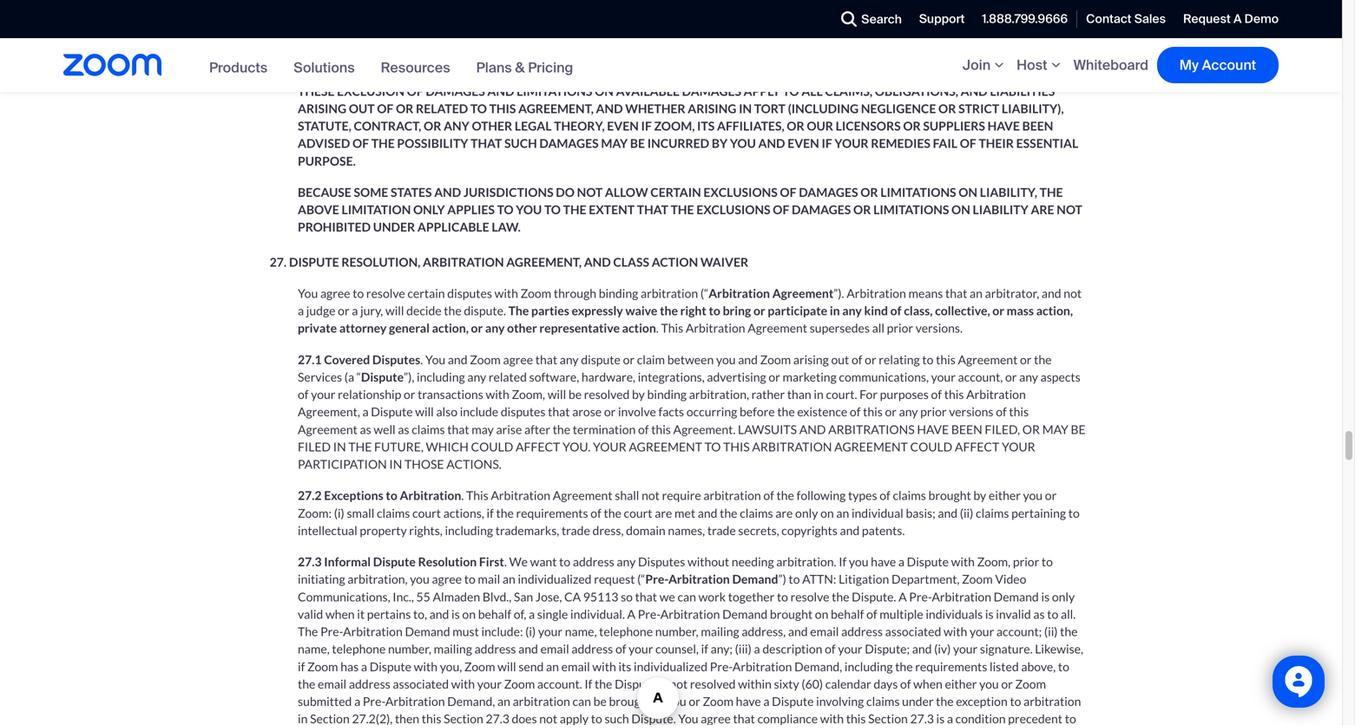 Task type: describe. For each thing, give the bounding box(es) containing it.
pricing
[[528, 59, 573, 77]]

first
[[479, 555, 504, 570]]

dispute up compliance
[[772, 695, 814, 709]]

2 agreement from the left
[[834, 440, 908, 454]]

whether
[[625, 101, 686, 116]]

")
[[778, 572, 786, 587]]

is up account;
[[1041, 590, 1050, 605]]

kind
[[864, 304, 888, 318]]

0 horizontal spatial as
[[360, 422, 371, 437]]

any inside the . you and zoom agree that any dispute or claim between you and zoom arising out of or relating to this agreement or the services (a "
[[560, 352, 579, 367]]

0 horizontal spatial 27.3
[[298, 555, 322, 570]]

zoom down any;
[[703, 695, 734, 709]]

this down the involving
[[846, 712, 866, 726]]

been inside "), including any related software, hardware, integrations, advertising or marketing communications, your account, or any aspects of your relationship or transactions with zoom, will be resolved by binding arbitration, rather than in court. for purposes of this arbitration agreement, a dispute will also include disputes that arose or involve facts occurring before the existence of this or any prior versions of this agreement as well as claims that may arise after the termination of this agreement. lawsuits and arbitrations have been filed, or may be filed in the future, which could affect you. your agreement to this arbitration agreement could affect your participation in those actions.
[[951, 422, 983, 437]]

claims
[[571, 17, 616, 32]]

that up which
[[447, 422, 469, 437]]

be inside ") to attn: litigation department, zoom video communications, inc., 55 almaden blvd., san jose, ca 95113 so that we can work together to resolve the dispute. a pre-arbitration demand is only valid when it pertains to, and is on behalf of, a single individual. a pre-arbitration demand brought on behalf of multiple individuals is invalid as to all. the pre-arbitration demand must include: (i) your name, telephone number, mailing address, and email address associated with your account; (ii) the name, telephone number, mailing address and email address of your counsel, if any; (iii) a description of your dispute; and (iv) your signature. likewise, if zoom has a dispute with you, zoom will send an email with its individualized pre-arbitration demand, including the requirements listed above, to the email address associated with your zoom account. if the dispute is not resolved within sixty (60) calendar days of when either you or zoom submitted a pre-arbitration demand, an arbitration can be brought. if you or zoom have a dispute involving claims under the exception to arbitration in section 27.2(2), then this section 27.3 does not apply to such dispute. you agree that compliance with this section 27.3 is a condition prec
[[594, 695, 607, 709]]

1 horizontal spatial not
[[1057, 202, 1083, 217]]

any left related
[[467, 370, 486, 385]]

1 court from the left
[[412, 506, 441, 521]]

0 vertical spatial arbitration
[[423, 255, 504, 269]]

brought inside . this arbitration agreement shall not require arbitration of the following types of claims brought by either you or zoom: (i) small claims court actions, if the requirements of the court are met and the claims are only on an individual basis; and (ii) claims pertaining to intellectual property rights, including trademarks, trade dress, domain names, trade secrets, copyrights and patents.
[[929, 489, 971, 503]]

attorney
[[339, 321, 387, 336]]

include:
[[481, 625, 523, 640]]

licensors
[[836, 119, 901, 133]]

2 behalf from the left
[[831, 607, 864, 622]]

(ii) inside . this arbitration agreement shall not require arbitration of the following types of claims brought by either you or zoom: (i) small claims court actions, if the requirements of the court are met and the claims are only on an individual basis; and (ii) claims pertaining to intellectual property rights, including trademarks, trade dress, domain names, trade secrets, copyrights and patents.
[[960, 506, 974, 521]]

hardware,
[[582, 370, 636, 385]]

by inside . this arbitration agreement shall not require arbitration of the following types of claims brought by either you or zoom: (i) small claims court actions, if the requirements of the court are met and the claims are only on an individual basis; and (ii) claims pertaining to intellectual property rights, including trademarks, trade dress, domain names, trade secrets, copyrights and patents.
[[974, 489, 986, 503]]

address,
[[742, 625, 786, 640]]

valid
[[298, 607, 323, 622]]

it
[[357, 607, 365, 622]]

the inside ") to attn: litigation department, zoom video communications, inc., 55 almaden blvd., san jose, ca 95113 so that we can work together to resolve the dispute. a pre-arbitration demand is only valid when it pertains to, and is on behalf of, a single individual. a pre-arbitration demand brought on behalf of multiple individuals is invalid as to all. the pre-arbitration demand must include: (i) your name, telephone number, mailing address, and email address associated with your account; (ii) the name, telephone number, mailing address and email address of your counsel, if any; (iii) a description of your dispute; and (iv) your signature. likewise, if zoom has a dispute with you, zoom will send an email with its individualized pre-arbitration demand, including the requirements listed above, to the email address associated with your zoom account. if the dispute is not resolved within sixty (60) calendar days of when either you or zoom submitted a pre-arbitration demand, an arbitration can be brought. if you or zoom have a dispute involving claims under the exception to arbitration in section 27.2(2), then this section 27.3 does not apply to such dispute. you agree that compliance with this section 27.3 is a condition prec
[[298, 625, 318, 640]]

existence
[[797, 405, 848, 420]]

"). arbitration means that an arbitrator, and not a judge or a jury, will decide the dispute.
[[298, 286, 1082, 318]]

work
[[699, 590, 726, 605]]

invalid
[[996, 607, 1031, 622]]

this for . this arbitration agreement supersedes all prior versions.
[[661, 321, 683, 336]]

0 horizontal spatial disputes
[[447, 286, 492, 301]]

the up 'trademarks,'
[[496, 506, 514, 521]]

a inside "), including any related software, hardware, integrations, advertising or marketing communications, your account, or any aspects of your relationship or transactions with zoom, will be resolved by binding arbitration, rather than in court. for purposes of this arbitration agreement, a dispute will also include disputes that arose or involve facts occurring before the existence of this or any prior versions of this agreement as well as claims that may arise after the termination of this agreement. lawsuits and arbitrations have been filed, or may be filed in the future, which could affect you. your agreement to this arbitration agreement could affect your participation in those actions.
[[362, 405, 369, 420]]

dispute down property
[[373, 555, 416, 570]]

these exclusion of damages and limitations on available damages apply to all claims, obligations, and liabilities arising out of or related to this agreement, and whether arising in tort (including negligence or strict liability), statute, contract, or any other legal theory, even if zoom, its affiliates, or our licensors or suppliers  have been advised of the possibility that such damages may be incurred by you and even if your remedies fail of their essential purpose.
[[298, 84, 1079, 168]]

. for address
[[504, 555, 507, 570]]

shall
[[615, 489, 639, 503]]

in up paid
[[406, 17, 419, 32]]

individuals
[[926, 607, 983, 622]]

arbitration down work
[[661, 607, 720, 622]]

2 are from the left
[[776, 506, 793, 521]]

extent
[[589, 202, 635, 217]]

0 vertical spatial for
[[521, 17, 545, 32]]

0 vertical spatial can
[[678, 590, 696, 605]]

remedies
[[871, 136, 931, 151]]

an down include:
[[497, 695, 510, 709]]

to down paid
[[414, 52, 431, 67]]

advertising
[[707, 370, 766, 385]]

claims left pertaining
[[976, 506, 1009, 521]]

single
[[537, 607, 568, 622]]

and up theory,
[[596, 101, 623, 116]]

resources
[[381, 59, 450, 77]]

of inside the . you and zoom agree that any dispute or claim between you and zoom arising out of or relating to this agreement or the services (a "
[[852, 352, 863, 367]]

your down include:
[[477, 677, 502, 692]]

1 vertical spatial dispute.
[[632, 712, 676, 726]]

rights,
[[409, 523, 443, 538]]

resolved inside "), including any related software, hardware, integrations, advertising or marketing communications, your account, or any aspects of your relationship or transactions with zoom, will be resolved by binding arbitration, rather than in court. for purposes of this arbitration agreement, a dispute will also include disputes that arose or involve facts occurring before the existence of this or any prior versions of this agreement as well as claims that may arise after the termination of this agreement. lawsuits and arbitrations have been filed, or may be filed in the future, which could affect you. your agreement to this arbitration agreement could affect your participation in those actions.
[[584, 387, 630, 402]]

this inside these exclusion of damages and limitations on available damages apply to all claims, obligations, and liabilities arising out of or related to this agreement, and whether arising in tort (including negligence or strict liability), statute, contract, or any other legal theory, even if zoom, its affiliates, or our licensors or suppliers  have been advised of the possibility that such damages may be incurred by you and even if your remedies fail of their essential purpose.
[[489, 101, 516, 116]]

arbitrations
[[828, 422, 915, 437]]

1 trade from the left
[[562, 523, 590, 538]]

dispute right has
[[370, 660, 412, 674]]

court.
[[826, 387, 857, 402]]

claims up the secrets,
[[740, 506, 773, 521]]

27.2
[[298, 489, 322, 503]]

of inside damages, in the aggregate for all claims arising out of or related to this agreement, exceeding the amount actually paid by you for the services (if any) in the twelve (12) months preceding the event or circumstances giving rise to such claims.
[[697, 17, 714, 32]]

zoom up parties
[[521, 286, 551, 301]]

pre- down any;
[[710, 660, 733, 674]]

0 vertical spatial exclusions
[[704, 185, 778, 200]]

0 vertical spatial telephone
[[599, 625, 653, 640]]

be inside "), including any related software, hardware, integrations, advertising or marketing communications, your account, or any aspects of your relationship or transactions with zoom, will be resolved by binding arbitration, rather than in court. for purposes of this arbitration agreement, a dispute will also include disputes that arose or involve facts occurring before the existence of this or any prior versions of this agreement as well as claims that may arise after the termination of this agreement. lawsuits and arbitrations have been filed, or may be filed in the future, which could affect you. your agreement to this arbitration agreement could affect your participation in those actions.
[[569, 387, 582, 402]]

individualized inside ") to attn: litigation department, zoom video communications, inc., 55 almaden blvd., san jose, ca 95113 so that we can work together to resolve the dispute. a pre-arbitration demand is only valid when it pertains to, and is on behalf of, a single individual. a pre-arbitration demand brought on behalf of multiple individuals is invalid as to all. the pre-arbitration demand must include: (i) your name, telephone number, mailing address, and email address associated with your account; (ii) the name, telephone number, mailing address and email address of your counsel, if any; (iii) a description of your dispute; and (iv) your signature. likewise, if zoom has a dispute with you, zoom will send an email with its individualized pre-arbitration demand, including the requirements listed above, to the email address associated with your zoom account. if the dispute is not resolved within sixty (60) calendar days of when either you or zoom submitted a pre-arbitration demand, an arbitration can be brought. if you or zoom have a dispute involving claims under the exception to arbitration in section 27.2(2), then this section 27.3 does not apply to such dispute. you agree that compliance with this section 27.3 is a condition prec
[[634, 660, 708, 674]]

of up its
[[616, 642, 626, 657]]

law.
[[492, 220, 521, 235]]

brought inside ") to attn: litigation department, zoom video communications, inc., 55 almaden blvd., san jose, ca 95113 so that we can work together to resolve the dispute. a pre-arbitration demand is only valid when it pertains to, and is on behalf of, a single individual. a pre-arbitration demand brought on behalf of multiple individuals is invalid as to all. the pre-arbitration demand must include: (i) your name, telephone number, mailing address, and email address associated with your account; (ii) the name, telephone number, mailing address and email address of your counsel, if any; (iii) a description of your dispute; and (iv) your signature. likewise, if zoom has a dispute with you, zoom will send an email with its individualized pre-arbitration demand, including the requirements listed above, to the email address associated with your zoom account. if the dispute is not resolved within sixty (60) calendar days of when either you or zoom submitted a pre-arbitration demand, an arbitration can be brought. if you or zoom have a dispute involving claims under the exception to arbitration in section 27.2(2), then this section 27.3 does not apply to such dispute. you agree that compliance with this section 27.3 is a condition prec
[[770, 607, 813, 622]]

by inside these exclusion of damages and limitations on available damages apply to all claims, obligations, and liabilities arising out of or related to this agreement, and whether arising in tort (including negligence or strict liability), statute, contract, or any other legal theory, even if zoom, its affiliates, or our licensors or suppliers  have been advised of the possibility that such damages may be incurred by you and even if your remedies fail of their essential purpose.
[[712, 136, 728, 151]]

class,
[[904, 304, 933, 318]]

with left its
[[593, 660, 616, 674]]

resolution
[[418, 555, 477, 570]]

the down attn:
[[832, 590, 850, 605]]

the right met
[[720, 506, 738, 521]]

will inside '"). arbitration means that an arbitrator, and not a judge or a jury, will decide the dispute.'
[[385, 304, 404, 318]]

or right the account,
[[1005, 370, 1017, 385]]

you inside . this arbitration agreement shall not require arbitration of the following types of claims brought by either you or zoom: (i) small claims court actions, if the requirements of the court are met and the claims are only on an individual basis; and (ii) claims pertaining to intellectual property rights, including trademarks, trade dress, domain names, trade secrets, copyrights and patents.
[[1023, 489, 1043, 503]]

contract,
[[354, 119, 421, 133]]

address up dispute;
[[841, 625, 883, 640]]

tort
[[754, 101, 786, 116]]

a up the 27.2(2),
[[354, 695, 360, 709]]

compliance
[[758, 712, 818, 726]]

agreement up participate
[[772, 286, 834, 301]]

the inside '"). arbitration means that an arbitrator, and not a judge or a jury, will decide the dispute.'
[[444, 304, 462, 318]]

jury,
[[360, 304, 383, 318]]

1 vertical spatial when
[[914, 677, 943, 692]]

the up 'circumstances'
[[987, 17, 1010, 32]]

aspects
[[1041, 370, 1081, 385]]

pre- down the valid
[[320, 625, 343, 640]]

demand up invalid
[[994, 590, 1039, 605]]

any)
[[608, 35, 637, 50]]

with down you,
[[451, 677, 475, 692]]

you inside the . you and zoom agree that any dispute or claim between you and zoom arising out of or relating to this agreement or the services (a "
[[425, 352, 446, 367]]

in inside these exclusion of damages and limitations on available damages apply to all claims, obligations, and liabilities arising out of or related to this agreement, and whether arising in tort (including negligence or strict liability), statute, contract, or any other legal theory, even if zoom, its affiliates, or our licensors or suppliers  have been advised of the possibility that such damages may be incurred by you and even if your remedies fail of their essential purpose.
[[739, 101, 752, 116]]

months
[[754, 35, 807, 50]]

with inside . we want to address any disputes without needing arbitration. if you have a dispute with zoom, prior to initiating arbitration, you agree to mail an individualized request ("
[[951, 555, 975, 570]]

address down include:
[[475, 642, 516, 657]]

your inside these exclusion of damages and limitations on available damages apply to all claims, obligations, and liabilities arising out of or related to this agreement, and whether arising in tort (including negligence or strict liability), statute, contract, or any other legal theory, even if zoom, its affiliates, or our licensors or suppliers  have been advised of the possibility that such damages may be incurred by you and even if your remedies fail of their essential purpose.
[[835, 136, 869, 151]]

claims up basis;
[[893, 489, 926, 503]]

or right bring
[[754, 304, 765, 318]]

1 vertical spatial on
[[959, 185, 978, 200]]

arbitration down bring
[[686, 321, 745, 336]]

to inside the parties expressly waive the right to bring or participate in any kind of class, collective, or mass action, private attorney general action, or any other representative action
[[709, 304, 721, 318]]

2 vertical spatial limitations
[[873, 202, 949, 217]]

of right "purposes"
[[931, 387, 942, 402]]

1 horizontal spatial as
[[398, 422, 409, 437]]

communications,
[[298, 590, 390, 605]]

1 horizontal spatial 27.3
[[486, 712, 510, 726]]

to inside "), including any related software, hardware, integrations, advertising or marketing communications, your account, or any aspects of your relationship or transactions with zoom, will be resolved by binding arbitration, rather than in court. for purposes of this arbitration agreement, a dispute will also include disputes that arose or involve facts occurring before the existence of this or any prior versions of this agreement as well as claims that may arise after the termination of this agreement. lawsuits and arbitrations have been filed, or may be filed in the future, which could affect you. your agreement to this arbitration agreement could affect your participation in those actions.
[[705, 440, 721, 454]]

demand down needing
[[732, 572, 778, 587]]

address inside . we want to address any disputes without needing arbitration. if you have a dispute with zoom, prior to initiating arbitration, you agree to mail an individualized request ("
[[573, 555, 614, 570]]

rise
[[387, 52, 412, 67]]

names,
[[668, 523, 705, 538]]

jurisdictions
[[464, 185, 554, 200]]

pre- down department,
[[909, 590, 932, 605]]

not right the does at the bottom left
[[539, 712, 557, 726]]

we
[[509, 555, 528, 570]]

email up description
[[810, 625, 839, 640]]

with inside "), including any related software, hardware, integrations, advertising or marketing communications, your account, or any aspects of your relationship or transactions with zoom, will be resolved by binding arbitration, rather than in court. for purposes of this arbitration agreement, a dispute will also include disputes that arose or involve facts occurring before the existence of this or any prior versions of this agreement as well as claims that may arise after the termination of this agreement. lawsuits and arbitrations have been filed, or may be filed in the future, which could affect you. your agreement to this arbitration agreement could affect your participation in those actions.
[[486, 387, 509, 402]]

zoom:
[[298, 506, 332, 521]]

email up submitted
[[318, 677, 347, 692]]

0 vertical spatial demand,
[[795, 660, 842, 674]]

this inside the . you and zoom agree that any dispute or claim between you and zoom arising out of or relating to this agreement or the services (a "
[[936, 352, 956, 367]]

2 horizontal spatial arising
[[688, 101, 737, 116]]

you inside ") to attn: litigation department, zoom video communications, inc., 55 almaden blvd., san jose, ca 95113 so that we can work together to resolve the dispute. a pre-arbitration demand is only valid when it pertains to, and is on behalf of, a single individual. a pre-arbitration demand brought on behalf of multiple individuals is invalid as to all. the pre-arbitration demand must include: (i) your name, telephone number, mailing address, and email address associated with your account; (ii) the name, telephone number, mailing address and email address of your counsel, if any; (iii) a description of your dispute; and (iv) your signature. likewise, if zoom has a dispute with you, zoom will send an email with its individualized pre-arbitration demand, including the requirements listed above, to the email address associated with your zoom account. if the dispute is not resolved within sixty (60) calendar days of when either you or zoom submitted a pre-arbitration demand, an arbitration can be brought. if you or zoom have a dispute involving claims under the exception to arbitration in section 27.2(2), then this section 27.3 does not apply to such dispute. you agree that compliance with this section 27.3 is a condition prec
[[678, 712, 699, 726]]

will left 'also'
[[415, 405, 434, 420]]

because some states and jurisdictions do not allow certain exclusions of damages or limitations on liability, the above limitation only applies to you to the extent that the exclusions of damages or limitations on liability are not prohibited under applicable law.
[[298, 185, 1083, 235]]

available
[[616, 84, 680, 98]]

mail
[[478, 572, 500, 587]]

pre- down the we on the left bottom of the page
[[638, 607, 661, 622]]

0 horizontal spatial number,
[[388, 642, 431, 657]]

submitted
[[298, 695, 352, 709]]

demo
[[1245, 11, 1279, 27]]

2 vertical spatial a
[[627, 607, 636, 622]]

2 horizontal spatial 27.3
[[910, 712, 934, 726]]

any inside . we want to address any disputes without needing arbitration. if you have a dispute with zoom, prior to initiating arbitration, you agree to mail an individualized request ("
[[617, 555, 636, 570]]

and inside because some states and jurisdictions do not allow certain exclusions of damages or limitations on liability, the above limitation only applies to you to the extent that the exclusions of damages or limitations on liability are not prohibited under applicable law.
[[434, 185, 461, 200]]

to up other
[[470, 101, 487, 116]]

2 affect from the left
[[955, 440, 1000, 454]]

of down for
[[850, 405, 861, 420]]

1 horizontal spatial name,
[[565, 625, 597, 640]]

search
[[861, 11, 902, 27]]

1 horizontal spatial mailing
[[701, 625, 739, 640]]

or down counsel,
[[689, 695, 700, 709]]

involving
[[816, 695, 864, 709]]

not inside . this arbitration agreement shall not require arbitration of the following types of claims brought by either you or zoom: (i) small claims court actions, if the requirements of the court are met and the claims are only on an individual basis; and (ii) claims pertaining to intellectual property rights, including trademarks, trade dress, domain names, trade secrets, copyrights and patents.
[[642, 489, 660, 503]]

2 vertical spatial on
[[952, 202, 971, 217]]

a left judge
[[298, 304, 304, 318]]

if inside . we want to address any disputes without needing arbitration. if you have a dispute with zoom, prior to initiating arbitration, you agree to mail an individualized request ("
[[839, 555, 847, 570]]

agree up judge
[[320, 286, 350, 301]]

or down "purposes"
[[885, 405, 897, 420]]

dispute up brought.
[[615, 677, 657, 692]]

(i) inside ") to attn: litigation department, zoom video communications, inc., 55 almaden blvd., san jose, ca 95113 so that we can work together to resolve the dispute. a pre-arbitration demand is only valid when it pertains to, and is on behalf of, a single individual. a pre-arbitration demand brought on behalf of multiple individuals is invalid as to all. the pre-arbitration demand must include: (i) your name, telephone number, mailing address, and email address associated with your account; (ii) the name, telephone number, mailing address and email address of your counsel, if any; (iii) a description of your dispute; and (iv) your signature. likewise, if zoom has a dispute with you, zoom will send an email with its individualized pre-arbitration demand, including the requirements listed above, to the email address associated with your zoom account. if the dispute is not resolved within sixty (60) calendar days of when either you or zoom submitted a pre-arbitration demand, an arbitration can be brought. if you or zoom have a dispute involving claims under the exception to arbitration in section 27.2(2), then this section 27.3 does not apply to such dispute. you agree that compliance with this section 27.3 is a condition prec
[[525, 625, 536, 640]]

and inside "), including any related software, hardware, integrations, advertising or marketing communications, your account, or any aspects of your relationship or transactions with zoom, will be resolved by binding arbitration, rather than in court. for purposes of this arbitration agreement, a dispute will also include disputes that arose or involve facts occurring before the existence of this or any prior versions of this agreement as well as claims that may arise after the termination of this agreement. lawsuits and arbitrations have been filed, or may be filed in the future, which could affect you. your agreement to this arbitration agreement could affect your participation in those actions.
[[799, 422, 826, 437]]

software,
[[529, 370, 579, 385]]

expressly
[[572, 304, 623, 318]]

dispute resolution, arbitration agreement, and class action waiver
[[289, 255, 749, 269]]

the up you.
[[553, 422, 570, 437]]

this right then
[[422, 712, 441, 726]]

blvd.,
[[483, 590, 512, 605]]

want
[[530, 555, 557, 570]]

including inside "), including any related software, hardware, integrations, advertising or marketing communications, your account, or any aspects of your relationship or transactions with zoom, will be resolved by binding arbitration, rather than in court. for purposes of this arbitration agreement, a dispute will also include disputes that arose or involve facts occurring before the existence of this or any prior versions of this agreement as well as claims that may arise after the termination of this agreement. lawsuits and arbitrations have been filed, or may be filed in the future, which could affect you. your agreement to this arbitration agreement could affect your participation in those actions.
[[417, 370, 465, 385]]

have inside "), including any related software, hardware, integrations, advertising or marketing communications, your account, or any aspects of your relationship or transactions with zoom, will be resolved by binding arbitration, rather than in court. for purposes of this arbitration agreement, a dispute will also include disputes that arose or involve facts occurring before the existence of this or any prior versions of this agreement as well as claims that may arise after the termination of this agreement. lawsuits and arbitrations have been filed, or may be filed in the future, which could affect you. your agreement to this arbitration agreement could affect your participation in those actions.
[[917, 422, 949, 437]]

this inside "), including any related software, hardware, integrations, advertising or marketing communications, your account, or any aspects of your relationship or transactions with zoom, will be resolved by binding arbitration, rather than in court. for purposes of this arbitration agreement, a dispute will also include disputes that arose or involve facts occurring before the existence of this or any prior versions of this agreement as well as claims that may arise after the termination of this agreement. lawsuits and arbitrations have been filed, or may be filed in the future, which could affect you. your agreement to this arbitration agreement could affect your participation in those actions.
[[723, 440, 750, 454]]

arbitration up right
[[641, 286, 698, 301]]

will down software,
[[548, 387, 566, 402]]

you,
[[440, 660, 462, 674]]

that inside the . you and zoom agree that any dispute or claim between you and zoom arising out of or relating to this agreement or the services (a "
[[535, 352, 557, 367]]

an inside '"). arbitration means that an arbitrator, and not a judge or a jury, will decide the dispute.'
[[970, 286, 983, 301]]

have inside ") to attn: litigation department, zoom video communications, inc., 55 almaden blvd., san jose, ca 95113 so that we can work together to resolve the dispute. a pre-arbitration demand is only valid when it pertains to, and is on behalf of, a single individual. a pre-arbitration demand brought on behalf of multiple individuals is invalid as to all. the pre-arbitration demand must include: (i) your name, telephone number, mailing address, and email address associated with your account; (ii) the name, telephone number, mailing address and email address of your counsel, if any; (iii) a description of your dispute; and (iv) your signature. likewise, if zoom has a dispute with you, zoom will send an email with its individualized pre-arbitration demand, including the requirements listed above, to the email address associated with your zoom account. if the dispute is not resolved within sixty (60) calendar days of when either you or zoom submitted a pre-arbitration demand, an arbitration can be brought. if you or zoom have a dispute involving claims under the exception to arbitration in section 27.2(2), then this section 27.3 does not apply to such dispute. you agree that compliance with this section 27.3 is a condition prec
[[736, 695, 761, 709]]

zoom right you,
[[464, 660, 495, 674]]

products button
[[209, 59, 268, 77]]

the up paid
[[421, 17, 444, 32]]

an up account.
[[546, 660, 559, 674]]

that inside these exclusion of damages and limitations on available damages apply to all claims, obligations, and liabilities arising out of or related to this agreement, and whether arising in tort (including negligence or strict liability), statute, contract, or any other legal theory, even if zoom, its affiliates, or our licensors or suppliers  have been advised of the possibility that such damages may be incurred by you and even if your remedies fail of their essential purpose.
[[471, 136, 502, 151]]

or inside . this arbitration agreement shall not require arbitration of the following types of claims brought by either you or zoom: (i) small claims court actions, if the requirements of the court are met and the claims are only on an individual basis; and (ii) claims pertaining to intellectual property rights, including trademarks, trade dress, domain names, trade secrets, copyrights and patents.
[[1045, 489, 1057, 503]]

&
[[515, 59, 525, 77]]

0 vertical spatial resolve
[[366, 286, 405, 301]]

1 agreement from the left
[[629, 440, 702, 454]]

2 section from the left
[[444, 712, 483, 726]]

together
[[728, 590, 775, 605]]

the down do
[[563, 202, 587, 217]]

likewise,
[[1035, 642, 1084, 657]]

a right has
[[361, 660, 367, 674]]

either inside . this arbitration agreement shall not require arbitration of the following types of claims brought by either you or zoom: (i) small claims court actions, if the requirements of the court are met and the claims are only on an individual basis; and (ii) claims pertaining to intellectual property rights, including trademarks, trade dress, domain names, trade secrets, copyrights and patents.
[[989, 489, 1021, 503]]

related
[[489, 370, 527, 385]]

covered
[[324, 352, 370, 367]]

in inside the parties expressly waive the right to bring or participate in any kind of class, collective, or mass action, private attorney general action, or any other representative action
[[830, 304, 840, 318]]

by inside damages, in the aggregate for all claims arising out of or related to this agreement, exceeding the amount actually paid by you for the services (if any) in the twelve (12) months preceding the event or circumstances giving rise to such claims.
[[434, 35, 450, 50]]

0 vertical spatial dispute.
[[852, 590, 896, 605]]

request
[[594, 572, 635, 587]]

all inside these exclusion of damages and limitations on available damages apply to all claims, obligations, and liabilities arising out of or related to this agreement, and whether arising in tort (including negligence or strict liability), statute, contract, or any other legal theory, even if zoom, its affiliates, or our licensors or suppliers  have been advised of the possibility that such damages may be incurred by you and even if your remedies fail of their essential purpose.
[[802, 84, 823, 98]]

0 horizontal spatial demand,
[[447, 695, 495, 709]]

individual.
[[570, 607, 625, 622]]

arbitration, inside "), including any related software, hardware, integrations, advertising or marketing communications, your account, or any aspects of your relationship or transactions with zoom, will be resolved by binding arbitration, rather than in court. for purposes of this arbitration agreement, a dispute will also include disputes that arose or involve facts occurring before the existence of this or any prior versions of this agreement as well as claims that may arise after the termination of this agreement. lawsuits and arbitrations have been filed, or may be filed in the future, which could affect you. your agreement to this arbitration agreement could affect your participation in those actions.
[[689, 387, 749, 402]]

that down the within
[[733, 712, 755, 726]]

individual
[[852, 506, 904, 521]]

the inside these exclusion of damages and limitations on available damages apply to all claims, obligations, and liabilities arising out of or related to this agreement, and whether arising in tort (including negligence or strict liability), statute, contract, or any other legal theory, even if zoom, its affiliates, or our licensors or suppliers  have been advised of the possibility that such damages may be incurred by you and even if your remedies fail of their essential purpose.
[[371, 136, 395, 151]]

this inside damages, in the aggregate for all claims arising out of or related to this agreement, exceeding the amount actually paid by you for the services (if any) in the twelve (12) months preceding the event or circumstances giving rise to such claims.
[[810, 17, 836, 32]]

relating
[[879, 352, 920, 367]]

in right the any)
[[640, 35, 653, 50]]

2 horizontal spatial if
[[701, 642, 708, 657]]

you right brought.
[[667, 695, 686, 709]]

0 horizontal spatial if
[[298, 660, 305, 674]]

out inside damages, in the aggregate for all claims arising out of or related to this agreement, exceeding the amount actually paid by you for the services (if any) in the twelve (12) months preceding the event or circumstances giving rise to such claims.
[[669, 17, 695, 32]]

to down do
[[544, 202, 561, 217]]

plans & pricing
[[476, 59, 573, 77]]

of up the secrets,
[[763, 489, 774, 503]]

means
[[909, 286, 943, 301]]

1 are from the left
[[655, 506, 672, 521]]

on inside these exclusion of damages and limitations on available damages apply to all claims, obligations, and liabilities arising out of or related to this agreement, and whether arising in tort (including negligence or strict liability), statute, contract, or any other legal theory, even if zoom, its affiliates, or our licensors or suppliers  have been advised of the possibility that such damages may be incurred by you and even if your remedies fail of their essential purpose.
[[595, 84, 614, 98]]

that inside '"). arbitration means that an arbitrator, and not a judge or a jury, will decide the dispute.'
[[946, 286, 968, 301]]

the up brought.
[[595, 677, 612, 692]]

of right description
[[825, 642, 836, 657]]

twelve
[[681, 35, 728, 50]]

to right ")
[[789, 572, 800, 587]]

above,
[[1021, 660, 1056, 674]]

involve
[[618, 405, 656, 420]]

allow
[[605, 185, 648, 200]]

and left (iv) at bottom right
[[912, 642, 932, 657]]

been inside these exclusion of damages and limitations on available damages apply to all claims, obligations, and liabilities arising out of or related to this agreement, and whether arising in tort (including negligence or strict liability), statute, contract, or any other legal theory, even if zoom, its affiliates, or our licensors or suppliers  have been advised of the possibility that such damages may be incurred by you and even if your remedies fail of their essential purpose.
[[1022, 119, 1053, 133]]

right
[[680, 304, 707, 318]]

all
[[872, 321, 885, 336]]

0 horizontal spatial arising
[[298, 101, 347, 116]]

0 vertical spatial number,
[[655, 625, 699, 640]]

of down "services"
[[298, 387, 309, 402]]

1 horizontal spatial if
[[657, 695, 665, 709]]

1 affect from the left
[[516, 440, 560, 454]]

with up dispute.
[[495, 286, 518, 301]]

2 court from the left
[[624, 506, 652, 521]]

individualized inside . we want to address any disputes without needing arbitration. if you have a dispute with zoom, prior to initiating arbitration, you agree to mail an individualized request ("
[[518, 572, 592, 587]]

zoom down "above,"
[[1015, 677, 1046, 692]]

waiver
[[701, 255, 749, 269]]

certain
[[408, 286, 445, 301]]

the down certain
[[671, 202, 694, 217]]

resolved inside ") to attn: litigation department, zoom video communications, inc., 55 almaden blvd., san jose, ca 95113 so that we can work together to resolve the dispute. a pre-arbitration demand is only valid when it pertains to, and is on behalf of, a single individual. a pre-arbitration demand brought on behalf of multiple individuals is invalid as to all. the pre-arbitration demand must include: (i) your name, telephone number, mailing address, and email address associated with your account; (ii) the name, telephone number, mailing address and email address of your counsel, if any; (iii) a description of your dispute; and (iv) your signature. likewise, if zoom has a dispute with you, zoom will send an email with its individualized pre-arbitration demand, including the requirements listed above, to the email address associated with your zoom account. if the dispute is not resolved within sixty (60) calendar days of when either you or zoom submitted a pre-arbitration demand, an arbitration can be brought. if you or zoom have a dispute involving claims under the exception to arbitration in section 27.2(2), then this section 27.3 does not apply to such dispute. you agree that compliance with this section 27.3 is a condition prec
[[690, 677, 736, 692]]

0 horizontal spatial not
[[577, 185, 603, 200]]

2 horizontal spatial your
[[1002, 440, 1035, 454]]

small
[[347, 506, 374, 521]]

0 horizontal spatial when
[[326, 607, 355, 622]]

liabilities
[[990, 84, 1055, 98]]

of up filed,
[[996, 405, 1007, 420]]

3 section from the left
[[868, 712, 908, 726]]

to left all.
[[1047, 607, 1059, 622]]

you.
[[563, 440, 591, 454]]

zoom left video
[[962, 572, 993, 587]]

ca
[[564, 590, 581, 605]]

1 vertical spatial exclusions
[[697, 202, 771, 217]]

you up litigation
[[849, 555, 869, 570]]

the up are
[[1040, 185, 1063, 200]]

to down pertaining
[[1042, 555, 1053, 570]]

is down counsel,
[[659, 677, 667, 692]]

any down dispute.
[[485, 321, 505, 336]]

2 could from the left
[[910, 440, 953, 454]]

27.1 covered disputes
[[298, 352, 420, 367]]

and up the 'strict'
[[961, 84, 988, 98]]

or inside '"). arbitration means that an arbitrator, and not a judge or a jury, will decide the dispute.'
[[338, 304, 350, 318]]

. for shall
[[461, 489, 464, 503]]

with down individuals
[[944, 625, 967, 640]]

arbitration up bring
[[709, 286, 770, 301]]

agreement,
[[298, 405, 360, 420]]

advised
[[298, 136, 350, 151]]

arbitration inside "), including any related software, hardware, integrations, advertising or marketing communications, your account, or any aspects of your relationship or transactions with zoom, will be resolved by binding arbitration, rather than in court. for purposes of this arbitration agreement, a dispute will also include disputes that arose or involve facts occurring before the existence of this or any prior versions of this agreement as well as claims that may arise after the termination of this agreement. lawsuits and arbitrations have been filed, or may be filed in the future, which could affect you. your agreement to this arbitration agreement could affect your participation in those actions.
[[752, 440, 832, 454]]

if inside . this arbitration agreement shall not require arbitration of the following types of claims brought by either you or zoom: (i) small claims court actions, if the requirements of the court are met and the claims are only on an individual basis; and (ii) claims pertaining to intellectual property rights, including trademarks, trade dress, domain names, trade secrets, copyrights and patents.
[[487, 506, 494, 521]]

0 horizontal spatial prior
[[887, 321, 913, 336]]

arbitration down the it
[[343, 625, 403, 640]]

agreement down participate
[[748, 321, 807, 336]]

in down the future,
[[389, 457, 402, 472]]

not down counsel,
[[670, 677, 688, 692]]

").
[[834, 286, 844, 301]]

that right so on the left
[[635, 590, 657, 605]]

actions.
[[446, 457, 502, 472]]

arbitration up then
[[385, 695, 445, 709]]

0 horizontal spatial if
[[641, 119, 652, 133]]

you inside the . you and zoom agree that any dispute or claim between you and zoom arising out of or relating to this agreement or the services (a "
[[716, 352, 736, 367]]

department,
[[892, 572, 960, 587]]

27.2 exceptions to arbitration
[[298, 489, 461, 503]]

description
[[763, 642, 823, 657]]

0 vertical spatial associated
[[885, 625, 941, 640]]

claims.
[[468, 52, 516, 67]]

may inside these exclusion of damages and limitations on available damages apply to all claims, obligations, and liabilities arising out of or related to this agreement, and whether arising in tort (including negligence or strict liability), statute, contract, or any other legal theory, even if zoom, its affiliates, or our licensors or suppliers  have been advised of the possibility that such damages may be incurred by you and even if your remedies fail of their essential purpose.
[[601, 136, 628, 151]]

patents.
[[862, 523, 905, 538]]

1 vertical spatial action,
[[432, 321, 469, 336]]

your up calendar
[[838, 642, 863, 657]]

0 horizontal spatial mailing
[[434, 642, 472, 657]]

zoom down send
[[504, 677, 535, 692]]

0 horizontal spatial even
[[607, 119, 639, 133]]

0 horizontal spatial for
[[481, 35, 505, 50]]

1 vertical spatial if
[[585, 677, 592, 692]]

(" inside . we want to address any disputes without needing arbitration. if you have a dispute with zoom, prior to initiating arbitration, you agree to mail an individualized request ("
[[637, 572, 645, 587]]

(a
[[345, 370, 354, 385]]

pertains
[[367, 607, 411, 622]]

1 horizontal spatial action,
[[1036, 304, 1073, 318]]

or left claim
[[623, 352, 635, 367]]

1 horizontal spatial even
[[788, 136, 819, 151]]



Task type: vqa. For each thing, say whether or not it's contained in the screenshot.
27.2(2),
yes



Task type: locate. For each thing, give the bounding box(es) containing it.
any up the supersedes at the top
[[842, 304, 862, 318]]

0 horizontal spatial been
[[951, 422, 983, 437]]

0 vertical spatial have
[[988, 119, 1020, 133]]

jose,
[[536, 590, 562, 605]]

to
[[353, 286, 364, 301], [709, 304, 721, 318], [922, 352, 934, 367], [386, 489, 397, 503], [1069, 506, 1080, 521], [559, 555, 571, 570], [1042, 555, 1053, 570], [464, 572, 476, 587], [789, 572, 800, 587], [777, 590, 788, 605], [1047, 607, 1059, 622], [1058, 660, 1070, 674], [1010, 695, 1021, 709], [591, 712, 602, 726]]

prior down "purposes"
[[920, 405, 947, 420]]

in inside "), including any related software, hardware, integrations, advertising or marketing communications, your account, or any aspects of your relationship or transactions with zoom, will be resolved by binding arbitration, rather than in court. for purposes of this arbitration agreement, a dispute will also include disputes that arose or involve facts occurring before the existence of this or any prior versions of this agreement as well as claims that may arise after the termination of this agreement. lawsuits and arbitrations have been filed, or may be filed in the future, which could affect you. your agreement to this arbitration agreement could affect your participation in those actions.
[[814, 387, 824, 402]]

affect
[[516, 440, 560, 454], [955, 440, 1000, 454]]

1 horizontal spatial behalf
[[831, 607, 864, 622]]

0 horizontal spatial can
[[573, 695, 591, 709]]

claims inside "), including any related software, hardware, integrations, advertising or marketing communications, your account, or any aspects of your relationship or transactions with zoom, will be resolved by binding arbitration, rather than in court. for purposes of this arbitration agreement, a dispute will also include disputes that arose or involve facts occurring before the existence of this or any prior versions of this agreement as well as claims that may arise after the termination of this agreement. lawsuits and arbitrations have been filed, or may be filed in the future, which could affect you. your agreement to this arbitration agreement could affect your participation in those actions.
[[412, 422, 445, 437]]

1 vertical spatial arbitration
[[752, 440, 832, 454]]

not inside '"). arbitration means that an arbitrator, and not a judge or a jury, will decide the dispute.'
[[1064, 286, 1082, 301]]

by inside "), including any related software, hardware, integrations, advertising or marketing communications, your account, or any aspects of your relationship or transactions with zoom, will be resolved by binding arbitration, rather than in court. for purposes of this arbitration agreement, a dispute will also include disputes that arose or involve facts occurring before the existence of this or any prior versions of this agreement as well as claims that may arise after the termination of this agreement. lawsuits and arbitrations have been filed, or may be filed in the future, which could affect you. your agreement to this arbitration agreement could affect your participation in those actions.
[[632, 387, 645, 402]]

for
[[521, 17, 545, 32], [481, 35, 505, 50]]

(i) inside . this arbitration agreement shall not require arbitration of the following types of claims brought by either you or zoom: (i) small claims court actions, if the requirements of the court are met and the claims are only on an individual basis; and (ii) claims pertaining to intellectual property rights, including trademarks, trade dress, domain names, trade secrets, copyrights and patents.
[[334, 506, 344, 521]]

1 horizontal spatial your
[[835, 136, 869, 151]]

0 horizontal spatial trade
[[562, 523, 590, 538]]

states
[[391, 185, 432, 200]]

or inside "), including any related software, hardware, integrations, advertising or marketing communications, your account, or any aspects of your relationship or transactions with zoom, will be resolved by binding arbitration, rather than in court. for purposes of this arbitration agreement, a dispute will also include disputes that arose or involve facts occurring before the existence of this or any prior versions of this agreement as well as claims that may arise after the termination of this agreement. lawsuits and arbitrations have been filed, or may be filed in the future, which could affect you. your agreement to this arbitration agreement could affect your participation in those actions.
[[1023, 422, 1040, 437]]

1 vertical spatial the
[[298, 625, 318, 640]]

you inside because some states and jurisdictions do not allow certain exclusions of damages or limitations on liability, the above limitation only applies to you to the extent that the exclusions of damages or limitations on liability are not prohibited under applicable law.
[[516, 202, 542, 217]]

you up 'advertising'
[[716, 352, 736, 367]]

0 horizontal spatial name,
[[298, 642, 330, 657]]

a down so on the left
[[627, 607, 636, 622]]

private
[[298, 321, 337, 336]]

by down filed,
[[974, 489, 986, 503]]

this for . this arbitration agreement shall not require arbitration of the following types of claims brought by either you or zoom: (i) small claims court actions, if the requirements of the court are met and the claims are only on an individual basis; and (ii) claims pertaining to intellectual property rights, including trademarks, trade dress, domain names, trade secrets, copyrights and patents.
[[466, 489, 489, 503]]

zoom logo image
[[63, 54, 161, 77]]

behalf down litigation
[[831, 607, 864, 622]]

search image
[[841, 11, 857, 27], [841, 11, 857, 27]]

exceptions
[[324, 489, 383, 503]]

requirements inside ") to attn: litigation department, zoom video communications, inc., 55 almaden blvd., san jose, ca 95113 so that we can work together to resolve the dispute. a pre-arbitration demand is only valid when it pertains to, and is on behalf of, a single individual. a pre-arbitration demand brought on behalf of multiple individuals is invalid as to all. the pre-arbitration demand must include: (i) your name, telephone number, mailing address, and email address associated with your account; (ii) the name, telephone number, mailing address and email address of your counsel, if any; (iii) a description of your dispute; and (iv) your signature. likewise, if zoom has a dispute with you, zoom will send an email with its individualized pre-arbitration demand, including the requirements listed above, to the email address associated with your zoom account. if the dispute is not resolved within sixty (60) calendar days of when either you or zoom submitted a pre-arbitration demand, an arbitration can be brought. if you or zoom have a dispute involving claims under the exception to arbitration in section 27.2(2), then this section 27.3 does not apply to such dispute. you agree that compliance with this section 27.3 is a condition prec
[[915, 660, 987, 674]]

arbitration up the within
[[733, 660, 792, 674]]

within
[[738, 677, 772, 692]]

1 vertical spatial either
[[945, 677, 977, 692]]

the inside the . you and zoom agree that any dispute or claim between you and zoom arising out of or relating to this agreement or the services (a "
[[1034, 352, 1052, 367]]

0 horizontal spatial you
[[452, 35, 478, 50]]

court
[[412, 506, 441, 521], [624, 506, 652, 521]]

and up 'advertising'
[[738, 352, 758, 367]]

either
[[989, 489, 1021, 503], [945, 677, 977, 692]]

request
[[1183, 11, 1231, 27]]

related up any
[[416, 101, 468, 116]]

this
[[936, 352, 956, 367], [944, 387, 964, 402], [863, 405, 883, 420], [1009, 405, 1029, 420], [651, 422, 671, 437], [422, 712, 441, 726], [846, 712, 866, 726]]

join
[[963, 56, 991, 74]]

1 vertical spatial prior
[[920, 405, 947, 420]]

action
[[622, 321, 656, 336]]

you inside damages, in the aggregate for all claims arising out of or related to this agreement, exceeding the amount actually paid by you for the services (if any) in the twelve (12) months preceding the event or circumstances giving rise to such claims.
[[452, 35, 478, 50]]

related inside damages, in the aggregate for all claims arising out of or related to this agreement, exceeding the amount actually paid by you for the services (if any) in the twelve (12) months preceding the event or circumstances giving rise to such claims.
[[736, 17, 788, 32]]

court up domain at bottom
[[624, 506, 652, 521]]

pre- up the we on the left bottom of the page
[[645, 572, 668, 587]]

and right basis;
[[938, 506, 958, 521]]

zoom up related
[[470, 352, 501, 367]]

0 vertical spatial by
[[434, 35, 450, 50]]

1 vertical spatial individualized
[[634, 660, 708, 674]]

0 vertical spatial arbitration,
[[689, 387, 749, 402]]

such
[[605, 712, 629, 726]]

dispute
[[361, 370, 404, 385], [371, 405, 413, 420], [373, 555, 416, 570], [907, 555, 949, 570], [370, 660, 412, 674], [615, 677, 657, 692], [772, 695, 814, 709]]

0 vertical spatial name,
[[565, 625, 597, 640]]

arbitration inside '"). arbitration means that an arbitrator, and not a judge or a jury, will decide the dispute.'
[[847, 286, 906, 301]]

0 vertical spatial zoom,
[[512, 387, 545, 402]]

through
[[554, 286, 596, 301]]

behalf
[[478, 607, 511, 622], [831, 607, 864, 622]]

2 horizontal spatial this
[[810, 17, 836, 32]]

be inside "), including any related software, hardware, integrations, advertising or marketing communications, your account, or any aspects of your relationship or transactions with zoom, will be resolved by binding arbitration, rather than in court. for purposes of this arbitration agreement, a dispute will also include disputes that arose or involve facts occurring before the existence of this or any prior versions of this agreement as well as claims that may arise after the termination of this agreement. lawsuits and arbitrations have been filed, or may be filed in the future, which could affect you. your agreement to this arbitration agreement could affect your participation in those actions.
[[1071, 422, 1086, 437]]

claims inside ") to attn: litigation department, zoom video communications, inc., 55 almaden blvd., san jose, ca 95113 so that we can work together to resolve the dispute. a pre-arbitration demand is only valid when it pertains to, and is on behalf of, a single individual. a pre-arbitration demand brought on behalf of multiple individuals is invalid as to all. the pre-arbitration demand must include: (i) your name, telephone number, mailing address, and email address associated with your account; (ii) the name, telephone number, mailing address and email address of your counsel, if any; (iii) a description of your dispute; and (iv) your signature. likewise, if zoom has a dispute with you, zoom will send an email with its individualized pre-arbitration demand, including the requirements listed above, to the email address associated with your zoom account. if the dispute is not resolved within sixty (60) calendar days of when either you or zoom submitted a pre-arbitration demand, an arbitration can be brought. if you or zoom have a dispute involving claims under the exception to arbitration in section 27.2(2), then this section 27.3 does not apply to such dispute. you agree that compliance with this section 27.3 is a condition prec
[[867, 695, 900, 709]]

number,
[[655, 625, 699, 640], [388, 642, 431, 657]]

only inside ") to attn: litigation department, zoom video communications, inc., 55 almaden blvd., san jose, ca 95113 so that we can work together to resolve the dispute. a pre-arbitration demand is only valid when it pertains to, and is on behalf of, a single individual. a pre-arbitration demand brought on behalf of multiple individuals is invalid as to all. the pre-arbitration demand must include: (i) your name, telephone number, mailing address, and email address associated with your account; (ii) the name, telephone number, mailing address and email address of your counsel, if any; (iii) a description of your dispute; and (iv) your signature. likewise, if zoom has a dispute with you, zoom will send an email with its individualized pre-arbitration demand, including the requirements listed above, to the email address associated with your zoom account. if the dispute is not resolved within sixty (60) calendar days of when either you or zoom submitted a pre-arbitration demand, an arbitration can be brought. if you or zoom have a dispute involving claims under the exception to arbitration in section 27.2(2), then this section 27.3 does not apply to such dispute. you agree that compliance with this section 27.3 is a condition prec
[[1052, 590, 1075, 605]]

email up send
[[541, 642, 569, 657]]

arising up statute,
[[298, 101, 347, 116]]

0 horizontal spatial associated
[[393, 677, 449, 692]]

arbitration.
[[776, 555, 837, 570]]

of inside the parties expressly waive the right to bring or participate in any kind of class, collective, or mass action, private attorney general action, or any other representative action
[[891, 304, 902, 318]]

arbitration down lawsuits
[[752, 440, 832, 454]]

the down than
[[777, 405, 795, 420]]

include
[[460, 405, 498, 420]]

contact
[[1086, 11, 1132, 27]]

0 horizontal spatial telephone
[[332, 642, 386, 657]]

0 horizontal spatial binding
[[599, 286, 638, 301]]

1 vertical spatial can
[[573, 695, 591, 709]]

agreement, inside damages, in the aggregate for all claims arising out of or related to this agreement, exceeding the amount actually paid by you for the services (if any) in the twelve (12) months preceding the event or circumstances giving rise to such claims.
[[839, 17, 914, 32]]

0 vertical spatial such
[[433, 52, 466, 67]]

1 horizontal spatial only
[[1052, 590, 1075, 605]]

0 vertical spatial been
[[1022, 119, 1053, 133]]

on
[[595, 84, 614, 98], [959, 185, 978, 200], [952, 202, 971, 217]]

be
[[630, 136, 645, 151], [1071, 422, 1086, 437]]

demand, up (60)
[[795, 660, 842, 674]]

in up affiliates,
[[739, 101, 752, 116]]

out inside these exclusion of damages and limitations on available damages apply to all claims, obligations, and liabilities arising out of or related to this agreement, and whether arising in tort (including negligence or strict liability), statute, contract, or any other legal theory, even if zoom, its affiliates, or our licensors or suppliers  have been advised of the possibility that such damages may be incurred by you and even if your remedies fail of their essential purpose.
[[349, 101, 375, 116]]

your down filed,
[[1002, 440, 1035, 454]]

1 horizontal spatial in
[[814, 387, 824, 402]]

dispute.
[[464, 304, 506, 318]]

1 horizontal spatial resolved
[[690, 677, 736, 692]]

1 vertical spatial limitations
[[881, 185, 956, 200]]

that up after
[[548, 405, 570, 420]]

an
[[970, 286, 983, 301], [836, 506, 849, 521], [503, 572, 516, 587], [546, 660, 559, 674], [497, 695, 510, 709]]

. down waive
[[656, 321, 659, 336]]

0 vertical spatial either
[[989, 489, 1021, 503]]

on inside . this arbitration agreement shall not require arbitration of the following types of claims brought by either you or zoom: (i) small claims court actions, if the requirements of the court are met and the claims are only on an individual basis; and (ii) claims pertaining to intellectual property rights, including trademarks, trade dress, domain names, trade secrets, copyrights and patents.
[[821, 506, 834, 521]]

including inside . this arbitration agreement shall not require arbitration of the following types of claims brought by either you or zoom: (i) small claims court actions, if the requirements of the court are met and the claims are only on an individual basis; and (ii) claims pertaining to intellectual property rights, including trademarks, trade dress, domain names, trade secrets, copyrights and patents.
[[445, 523, 493, 538]]

1 horizontal spatial this
[[723, 440, 750, 454]]

your down single
[[538, 625, 563, 640]]

. inside . we want to address any disputes without needing arbitration. if you have a dispute with zoom, prior to initiating arbitration, you agree to mail an individualized request ("
[[504, 555, 507, 570]]

arbitration, down 27.3 informal dispute resolution first
[[348, 572, 408, 587]]

and inside '"). arbitration means that an arbitrator, and not a judge or a jury, will decide the dispute.'
[[1042, 286, 1061, 301]]

arbitration inside "), including any related software, hardware, integrations, advertising or marketing communications, your account, or any aspects of your relationship or transactions with zoom, will be resolved by binding arbitration, rather than in court. for purposes of this arbitration agreement, a dispute will also include disputes that arose or involve facts occurring before the existence of this or any prior versions of this agreement as well as claims that may arise after the termination of this agreement. lawsuits and arbitrations have been filed, or may be filed in the future, which could affect you. your agreement to this arbitration agreement could affect your participation in those actions.
[[966, 387, 1026, 402]]

or up rather
[[769, 370, 780, 385]]

affiliates,
[[717, 119, 785, 133]]

55
[[416, 590, 430, 605]]

0 horizontal spatial this
[[489, 101, 516, 116]]

prior inside . we want to address any disputes without needing arbitration. if you have a dispute with zoom, prior to initiating arbitration, you agree to mail an individualized request ("
[[1013, 555, 1039, 570]]

arbitration, inside . we want to address any disputes without needing arbitration. if you have a dispute with zoom, prior to initiating arbitration, you agree to mail an individualized request ("
[[348, 572, 408, 587]]

1 horizontal spatial have
[[988, 119, 1020, 133]]

agreement up 'dress,'
[[553, 489, 613, 503]]

out
[[831, 352, 849, 367]]

either up pertaining
[[989, 489, 1021, 503]]

1 vertical spatial arbitration,
[[348, 572, 408, 587]]

those
[[405, 457, 444, 472]]

1 horizontal spatial such
[[504, 136, 537, 151]]

are left met
[[655, 506, 672, 521]]

its
[[697, 119, 715, 133]]

1 vertical spatial may
[[1042, 422, 1069, 437]]

because
[[298, 185, 351, 200]]

arbitration up the secrets,
[[704, 489, 761, 503]]

support
[[919, 11, 965, 27]]

the inside "), including any related software, hardware, integrations, advertising or marketing communications, your account, or any aspects of your relationship or transactions with zoom, will be resolved by binding arbitration, rather than in court. for purposes of this arbitration agreement, a dispute will also include disputes that arose or involve facts occurring before the existence of this or any prior versions of this agreement as well as claims that may arise after the termination of this agreement. lawsuits and arbitrations have been filed, or may be filed in the future, which could affect you. your agreement to this arbitration agreement could affect your participation in those actions.
[[348, 440, 372, 454]]

this up versions
[[944, 387, 964, 402]]

requirements
[[516, 506, 588, 521], [915, 660, 987, 674]]

litigation
[[839, 572, 889, 587]]

and up only
[[434, 185, 461, 200]]

integrations,
[[638, 370, 705, 385]]

amount
[[1012, 17, 1067, 32]]

95113
[[583, 590, 619, 605]]

as right invalid
[[1034, 607, 1045, 622]]

needing
[[732, 555, 774, 570]]

agree inside . we want to address any disputes without needing arbitration. if you have a dispute with zoom, prior to initiating arbitration, you agree to mail an individualized request ("
[[432, 572, 462, 587]]

0 horizontal spatial by
[[632, 387, 645, 402]]

1 horizontal spatial could
[[910, 440, 953, 454]]

will left send
[[498, 660, 516, 674]]

1 vertical spatial in
[[814, 387, 824, 402]]

1 section from the left
[[310, 712, 350, 726]]

only inside . this arbitration agreement shall not require arbitration of the following types of claims brought by either you or zoom: (i) small claims court actions, if the requirements of the court are met and the claims are only on an individual basis; and (ii) claims pertaining to intellectual property rights, including trademarks, trade dress, domain names, trade secrets, copyrights and patents.
[[795, 506, 818, 521]]

their
[[979, 136, 1014, 151]]

2 horizontal spatial you
[[730, 136, 756, 151]]

1 vertical spatial such
[[504, 136, 537, 151]]

2 vertical spatial including
[[845, 660, 893, 674]]

to right want
[[559, 555, 571, 570]]

dispute. down litigation
[[852, 590, 896, 605]]

have down the within
[[736, 695, 761, 709]]

0 vertical spatial if
[[487, 506, 494, 521]]

telephone
[[599, 625, 653, 640], [332, 642, 386, 657]]

contact sales
[[1086, 11, 1166, 27]]

2 horizontal spatial if
[[839, 555, 847, 570]]

zoom,
[[654, 119, 695, 133]]

1 vertical spatial you
[[730, 136, 756, 151]]

a inside the request a demo "link"
[[1234, 11, 1242, 27]]

email up account.
[[561, 660, 590, 674]]

be inside these exclusion of damages and limitations on available damages apply to all claims, obligations, and liabilities arising out of or related to this agreement, and whether arising in tort (including negligence or strict liability), statute, contract, or any other legal theory, even if zoom, its affiliates, or our licensors or suppliers  have been advised of the possibility that such damages may be incurred by you and even if your remedies fail of their essential purpose.
[[630, 136, 645, 151]]

support link
[[911, 0, 974, 38]]

dispute
[[581, 352, 621, 367]]

may down aspects
[[1042, 422, 1069, 437]]

that down other
[[471, 136, 502, 151]]

agreement down facts
[[629, 440, 702, 454]]

certain
[[651, 185, 701, 200]]

on up the must
[[462, 607, 476, 622]]

agreement,
[[839, 17, 914, 32], [518, 101, 594, 116], [506, 255, 582, 269]]

a down the within
[[763, 695, 770, 709]]

2 vertical spatial agreement,
[[506, 255, 582, 269]]

account
[[1202, 56, 1257, 74]]

theory,
[[554, 119, 605, 133]]

number, up counsel,
[[655, 625, 699, 640]]

2 trade from the left
[[707, 523, 736, 538]]

1 horizontal spatial zoom,
[[977, 555, 1011, 570]]

arbitration down applicable
[[423, 255, 504, 269]]

including up the days
[[845, 660, 893, 674]]

brought up basis;
[[929, 489, 971, 503]]

section down submitted
[[310, 712, 350, 726]]

disputes inside "), including any related software, hardware, integrations, advertising or marketing communications, your account, or any aspects of your relationship or transactions with zoom, will be resolved by binding arbitration, rather than in court. for purposes of this arbitration agreement, a dispute will also include disputes that arose or involve facts occurring before the existence of this or any prior versions of this agreement as well as claims that may arise after the termination of this agreement. lawsuits and arbitrations have been filed, or may be filed in the future, which could affect you. your agreement to this arbitration agreement could affect your participation in those actions.
[[501, 405, 546, 420]]

requirements inside . this arbitration agreement shall not require arbitration of the following types of claims brought by either you or zoom: (i) small claims court actions, if the requirements of the court are met and the claims are only on an individual basis; and (ii) claims pertaining to intellectual property rights, including trademarks, trade dress, domain names, trade secrets, copyrights and patents.
[[516, 506, 588, 521]]

on
[[821, 506, 834, 521], [462, 607, 476, 622], [815, 607, 829, 622]]

related inside these exclusion of damages and limitations on available damages apply to all claims, obligations, and liabilities arising out of or related to this agreement, and whether arising in tort (including negligence or strict liability), statute, contract, or any other legal theory, even if zoom, its affiliates, or our licensors or suppliers  have been advised of the possibility that such damages may be incurred by you and even if your remedies fail of their essential purpose.
[[416, 101, 468, 116]]

. for supersedes
[[656, 321, 659, 336]]

.
[[656, 321, 659, 336], [420, 352, 423, 367], [461, 489, 464, 503], [504, 555, 507, 570]]

the inside the parties expressly waive the right to bring or participate in any kind of class, collective, or mass action, private attorney general action, or any other representative action
[[508, 304, 529, 318]]

1 vertical spatial ("
[[637, 572, 645, 587]]

filed
[[298, 440, 331, 454]]

0 vertical spatial ("
[[701, 286, 709, 301]]

zoom, inside "), including any related software, hardware, integrations, advertising or marketing communications, your account, or any aspects of your relationship or transactions with zoom, will be resolved by binding arbitration, rather than in court. for purposes of this arbitration agreement, a dispute will also include disputes that arose or involve facts occurring before the existence of this or any prior versions of this agreement as well as claims that may arise after the termination of this agreement. lawsuits and arbitrations have been filed, or may be filed in the future, which could affect you. your agreement to this arbitration agreement could affect your participation in those actions.
[[512, 387, 545, 402]]

1 horizontal spatial this
[[661, 321, 683, 336]]

as
[[360, 422, 371, 437], [398, 422, 409, 437], [1034, 607, 1045, 622]]

dispute. down brought.
[[632, 712, 676, 726]]

with down the involving
[[820, 712, 844, 726]]

zoom
[[521, 286, 551, 301], [470, 352, 501, 367], [760, 352, 791, 367], [962, 572, 993, 587], [307, 660, 338, 674], [464, 660, 495, 674], [504, 677, 535, 692], [1015, 677, 1046, 692], [703, 695, 734, 709]]

mailing up any;
[[701, 625, 739, 640]]

you inside these exclusion of damages and limitations on available damages apply to all claims, obligations, and liabilities arising out of or related to this agreement, and whether arising in tort (including negligence or strict liability), statute, contract, or any other legal theory, even if zoom, its affiliates, or our licensors or suppliers  have been advised of the possibility that such damages may be incurred by you and even if your remedies fail of their essential purpose.
[[730, 136, 756, 151]]

0 vertical spatial this
[[810, 17, 836, 32]]

1 horizontal spatial can
[[678, 590, 696, 605]]

0 horizontal spatial disputes
[[372, 352, 420, 367]]

be down aspects
[[1071, 422, 1086, 437]]

1 vertical spatial mailing
[[434, 642, 472, 657]]

its
[[619, 660, 631, 674]]

not right are
[[1057, 202, 1083, 217]]

to up tort
[[783, 84, 799, 98]]

agree inside ") to attn: litigation department, zoom video communications, inc., 55 almaden blvd., san jose, ca 95113 so that we can work together to resolve the dispute. a pre-arbitration demand is only valid when it pertains to, and is on behalf of, a single individual. a pre-arbitration demand brought on behalf of multiple individuals is invalid as to all. the pre-arbitration demand must include: (i) your name, telephone number, mailing address, and email address associated with your account; (ii) the name, telephone number, mailing address and email address of your counsel, if any; (iii) a description of your dispute; and (iv) your signature. likewise, if zoom has a dispute with you, zoom will send an email with its individualized pre-arbitration demand, including the requirements listed above, to the email address associated with your zoom account. if the dispute is not resolved within sixty (60) calendar days of when either you or zoom submitted a pre-arbitration demand, an arbitration can be brought. if you or zoom have a dispute involving claims under the exception to arbitration in section 27.2(2), then this section 27.3 does not apply to such dispute. you agree that compliance with this section 27.3 is a condition prec
[[701, 712, 731, 726]]

0 horizontal spatial your
[[593, 440, 627, 454]]

1 vertical spatial agreement,
[[518, 101, 594, 116]]

claims up property
[[377, 506, 410, 521]]

1 vertical spatial telephone
[[332, 642, 386, 657]]

either inside ") to attn: litigation department, zoom video communications, inc., 55 almaden blvd., san jose, ca 95113 so that we can work together to resolve the dispute. a pre-arbitration demand is only valid when it pertains to, and is on behalf of, a single individual. a pre-arbitration demand brought on behalf of multiple individuals is invalid as to all. the pre-arbitration demand must include: (i) your name, telephone number, mailing address, and email address associated with your account; (ii) the name, telephone number, mailing address and email address of your counsel, if any; (iii) a description of your dispute; and (iv) your signature. likewise, if zoom has a dispute with you, zoom will send an email with its individualized pre-arbitration demand, including the requirements listed above, to the email address associated with your zoom account. if the dispute is not resolved within sixty (60) calendar days of when either you or zoom submitted a pre-arbitration demand, an arbitration can be brought. if you or zoom have a dispute involving claims under the exception to arbitration in section 27.2(2), then this section 27.3 does not apply to such dispute. you agree that compliance with this section 27.3 is a condition prec
[[945, 677, 977, 692]]

waive
[[626, 304, 658, 318]]

arise
[[496, 422, 522, 437]]

arbitration inside . this arbitration agreement shall not require arbitration of the following types of claims brought by either you or zoom: (i) small claims court actions, if the requirements of the court are met and the claims are only on an individual basis; and (ii) claims pertaining to intellectual property rights, including trademarks, trade dress, domain names, trade secrets, copyrights and patents.
[[704, 489, 761, 503]]

can
[[678, 590, 696, 605], [573, 695, 591, 709]]

0 vertical spatial brought
[[929, 489, 971, 503]]

the inside the parties expressly waive the right to bring or participate in any kind of class, collective, or mass action, private attorney general action, or any other representative action
[[660, 304, 678, 318]]

0 horizontal spatial out
[[349, 101, 375, 116]]

address down has
[[349, 677, 390, 692]]

2 vertical spatial in
[[298, 712, 308, 726]]

0 vertical spatial out
[[669, 17, 695, 32]]

dispute inside "), including any related software, hardware, integrations, advertising or marketing communications, your account, or any aspects of your relationship or transactions with zoom, will be resolved by binding arbitration, rather than in court. for purposes of this arbitration agreement, a dispute will also include disputes that arose or involve facts occurring before the existence of this or any prior versions of this agreement as well as claims that may arise after the termination of this agreement. lawsuits and arbitrations have been filed, or may be filed in the future, which could affect you. your agreement to this arbitration agreement could affect your participation in those actions.
[[371, 405, 413, 420]]

is left condition on the bottom of the page
[[936, 712, 945, 726]]

resolve inside ") to attn: litigation department, zoom video communications, inc., 55 almaden blvd., san jose, ca 95113 so that we can work together to resolve the dispute. a pre-arbitration demand is only valid when it pertains to, and is on behalf of, a single individual. a pre-arbitration demand brought on behalf of multiple individuals is invalid as to all. the pre-arbitration demand must include: (i) your name, telephone number, mailing address, and email address associated with your account; (ii) the name, telephone number, mailing address and email address of your counsel, if any; (iii) a description of your dispute; and (iv) your signature. likewise, if zoom has a dispute with you, zoom will send an email with its individualized pre-arbitration demand, including the requirements listed above, to the email address associated with your zoom account. if the dispute is not resolved within sixty (60) calendar days of when either you or zoom submitted a pre-arbitration demand, an arbitration can be brought. if you or zoom have a dispute involving claims under the exception to arbitration in section 27.2(2), then this section 27.3 does not apply to such dispute. you agree that compliance with this section 27.3 is a condition prec
[[791, 590, 830, 605]]

as inside ") to attn: litigation department, zoom video communications, inc., 55 almaden blvd., san jose, ca 95113 so that we can work together to resolve the dispute. a pre-arbitration demand is only valid when it pertains to, and is on behalf of, a single individual. a pre-arbitration demand brought on behalf of multiple individuals is invalid as to all. the pre-arbitration demand must include: (i) your name, telephone number, mailing address, and email address associated with your account; (ii) the name, telephone number, mailing address and email address of your counsel, if any; (iii) a description of your dispute; and (iv) your signature. likewise, if zoom has a dispute with you, zoom will send an email with its individualized pre-arbitration demand, including the requirements listed above, to the email address associated with your zoom account. if the dispute is not resolved within sixty (60) calendar days of when either you or zoom submitted a pre-arbitration demand, an arbitration can be brought. if you or zoom have a dispute involving claims under the exception to arbitration in section 27.2(2), then this section 27.3 does not apply to such dispute. you agree that compliance with this section 27.3 is a condition prec
[[1034, 607, 1045, 622]]

(12)
[[731, 35, 752, 50]]

account.
[[537, 677, 582, 692]]

0 vertical spatial (ii)
[[960, 506, 974, 521]]

1 vertical spatial for
[[481, 35, 505, 50]]

0 vertical spatial this
[[661, 321, 683, 336]]

1 horizontal spatial when
[[914, 677, 943, 692]]

1 behalf from the left
[[478, 607, 511, 622]]

by up involve
[[632, 387, 645, 402]]

address down individual.
[[572, 642, 613, 657]]

host
[[1017, 56, 1048, 74]]

to up property
[[386, 489, 397, 503]]

. inside the . you and zoom agree that any dispute or claim between you and zoom arising out of or relating to this agreement or the services (a "
[[420, 352, 423, 367]]

such inside these exclusion of damages and limitations on available damages apply to all claims, obligations, and liabilities arising out of or related to this agreement, and whether arising in tort (including negligence or strict liability), statute, contract, or any other legal theory, even if zoom, its affiliates, or our licensors or suppliers  have been advised of the possibility that such damages may be incurred by you and even if your remedies fail of their essential purpose.
[[504, 136, 537, 151]]

arbitrator,
[[985, 286, 1039, 301]]

1 could from the left
[[471, 440, 513, 454]]

may inside "), including any related software, hardware, integrations, advertising or marketing communications, your account, or any aspects of your relationship or transactions with zoom, will be resolved by binding arbitration, rather than in court. for purposes of this arbitration agreement, a dispute will also include disputes that arose or involve facts occurring before the existence of this or any prior versions of this agreement as well as claims that may arise after the termination of this agreement. lawsuits and arbitrations have been filed, or may be filed in the future, which could affect you. your agreement to this arbitration agreement could affect your participation in those actions.
[[1042, 422, 1069, 437]]

agree inside the . you and zoom agree that any dispute or claim between you and zoom arising out of or relating to this agreement or the services (a "
[[503, 352, 533, 367]]

have inside . we want to address any disputes without needing arbitration. if you have a dispute with zoom, prior to initiating arbitration, you agree to mail an individualized request ("
[[871, 555, 896, 570]]

1 horizontal spatial dispute.
[[852, 590, 896, 605]]

1 vertical spatial even
[[788, 136, 819, 151]]

agreement inside the . you and zoom agree that any dispute or claim between you and zoom arising out of or relating to this agreement or the services (a "
[[958, 352, 1018, 367]]

arising inside damages, in the aggregate for all claims arising out of or related to this agreement, exceeding the amount actually paid by you for the services (if any) in the twelve (12) months preceding the event or circumstances giving rise to such claims.
[[618, 17, 667, 32]]

and down existence
[[799, 422, 826, 437]]

0 vertical spatial mailing
[[701, 625, 739, 640]]

0 horizontal spatial a
[[627, 607, 636, 622]]

that up collective,
[[946, 286, 968, 301]]

services
[[298, 370, 342, 385]]

resolve up 'jury,'
[[366, 286, 405, 301]]

. for agree
[[420, 352, 423, 367]]

0 horizontal spatial dispute.
[[632, 712, 676, 726]]

address up request
[[573, 555, 614, 570]]

(if
[[591, 35, 605, 50]]

(i) down of,
[[525, 625, 536, 640]]

0 vertical spatial on
[[595, 84, 614, 98]]

actually
[[341, 35, 401, 50]]

pre- up the 27.2(2),
[[363, 695, 385, 709]]

rather
[[752, 387, 785, 402]]

1 vertical spatial if
[[701, 642, 708, 657]]

1 horizontal spatial have
[[871, 555, 896, 570]]

0 horizontal spatial zoom,
[[512, 387, 545, 402]]

0 vertical spatial related
[[736, 17, 788, 32]]

name, down individual.
[[565, 625, 597, 640]]

2 vertical spatial this
[[723, 440, 750, 454]]

1 vertical spatial associated
[[393, 677, 449, 692]]

zoom, inside . we want to address any disputes without needing arbitration. if you have a dispute with zoom, prior to initiating arbitration, you agree to mail an individualized request ("
[[977, 555, 1011, 570]]

1 horizontal spatial a
[[899, 590, 907, 605]]

dispute;
[[865, 642, 910, 657]]

if right account.
[[585, 677, 592, 692]]

that inside because some states and jurisdictions do not allow certain exclusions of damages or limitations on liability, the above limitation only applies to you to the extent that the exclusions of damages or limitations on liability are not prohibited under applicable law.
[[637, 202, 668, 217]]

resolved
[[584, 387, 630, 402], [690, 677, 736, 692]]

have up litigation
[[871, 555, 896, 570]]

individualized
[[518, 572, 592, 587], [634, 660, 708, 674]]

0 vertical spatial action,
[[1036, 304, 1073, 318]]

versions.
[[916, 321, 963, 336]]

all inside damages, in the aggregate for all claims arising out of or related to this agreement, exceeding the amount actually paid by you for the services (if any) in the twelve (12) months preceding the event or circumstances giving rise to such claims.
[[547, 17, 569, 32]]

my account
[[1180, 56, 1257, 74]]

also
[[436, 405, 458, 420]]

for up claims.
[[481, 35, 505, 50]]

have up their
[[988, 119, 1020, 133]]

or up "termination"
[[604, 405, 616, 420]]

(ii) up likewise,
[[1044, 625, 1058, 640]]

other
[[472, 119, 512, 133]]

not
[[1064, 286, 1082, 301], [642, 489, 660, 503], [670, 677, 688, 692], [539, 712, 557, 726]]

. inside . this arbitration agreement shall not require arbitration of the following types of claims brought by either you or zoom: (i) small claims court actions, if the requirements of the court are met and the claims are only on an individual basis; and (ii) claims pertaining to intellectual property rights, including trademarks, trade dress, domain names, trade secrets, copyrights and patents.
[[461, 489, 464, 503]]

1 horizontal spatial number,
[[655, 625, 699, 640]]

claim
[[637, 352, 665, 367]]

this inside . this arbitration agreement shall not require arbitration of the following types of claims brought by either you or zoom: (i) small claims court actions, if the requirements of the court are met and the claims are only on an individual basis; and (ii) claims pertaining to intellectual property rights, including trademarks, trade dress, domain names, trade secrets, copyrights and patents.
[[466, 489, 489, 503]]

preceding
[[810, 35, 878, 50]]

agreement inside . this arbitration agreement shall not require arbitration of the following types of claims brought by either you or zoom: (i) small claims court actions, if the requirements of the court are met and the claims are only on an individual basis; and (ii) claims pertaining to intellectual property rights, including trademarks, trade dress, domain names, trade secrets, copyrights and patents.
[[553, 489, 613, 503]]

agree down resolution
[[432, 572, 462, 587]]

2 horizontal spatial section
[[868, 712, 908, 726]]

if right actions,
[[487, 506, 494, 521]]

your up signature.
[[970, 625, 994, 640]]

1 vertical spatial this
[[489, 101, 516, 116]]

class
[[613, 255, 649, 269]]

may down theory,
[[601, 136, 628, 151]]

1 vertical spatial number,
[[388, 642, 431, 657]]

disputes up the arise
[[501, 405, 546, 420]]

1 horizontal spatial if
[[822, 136, 832, 151]]

1 vertical spatial name,
[[298, 642, 330, 657]]

1 horizontal spatial be
[[1071, 422, 1086, 437]]

. down general
[[420, 352, 423, 367]]

to right the exception
[[1010, 695, 1021, 709]]

and up description
[[788, 625, 808, 640]]

on down following
[[821, 506, 834, 521]]

this down 'versions.'
[[936, 352, 956, 367]]

domain
[[626, 523, 666, 538]]

to inside the . you and zoom agree that any dispute or claim between you and zoom arising out of or relating to this agreement or the services (a "
[[922, 352, 934, 367]]

of right the kind
[[891, 304, 902, 318]]

1 horizontal spatial ("
[[701, 286, 709, 301]]

in inside ") to attn: litigation department, zoom video communications, inc., 55 almaden blvd., san jose, ca 95113 so that we can work together to resolve the dispute. a pre-arbitration demand is only valid when it pertains to, and is on behalf of, a single individual. a pre-arbitration demand brought on behalf of multiple individuals is invalid as to all. the pre-arbitration demand must include: (i) your name, telephone number, mailing address, and email address associated with your account; (ii) the name, telephone number, mailing address and email address of your counsel, if any; (iii) a description of your dispute; and (iv) your signature. likewise, if zoom has a dispute with you, zoom will send an email with its individualized pre-arbitration demand, including the requirements listed above, to the email address associated with your zoom account. if the dispute is not resolved within sixty (60) calendar days of when either you or zoom submitted a pre-arbitration demand, an arbitration can be brought. if you or zoom have a dispute involving claims under the exception to arbitration in section 27.2(2), then this section 27.3 does not apply to such dispute. you agree that compliance with this section 27.3 is a condition prec
[[298, 712, 308, 726]]

0 horizontal spatial you
[[298, 286, 318, 301]]

"
[[357, 370, 361, 385]]

an inside . this arbitration agreement shall not require arbitration of the following types of claims brought by either you or zoom: (i) small claims court actions, if the requirements of the court are met and the claims are only on an individual basis; and (ii) claims pertaining to intellectual property rights, including trademarks, trade dress, domain names, trade secrets, copyrights and patents.
[[836, 506, 849, 521]]

before
[[740, 405, 775, 420]]

have inside these exclusion of damages and limitations on available damages apply to all claims, obligations, and liabilities arising out of or related to this agreement, and whether arising in tort (including negligence or strict liability), statute, contract, or any other legal theory, even if zoom, its affiliates, or our licensors or suppliers  have been advised of the possibility that such damages may be incurred by you and even if your remedies fail of their essential purpose.
[[988, 119, 1020, 133]]

applicable
[[418, 220, 489, 235]]

or down dispute.
[[471, 321, 483, 336]]

1 vertical spatial have
[[736, 695, 761, 709]]

dispute inside . we want to address any disputes without needing arbitration. if you have a dispute with zoom, prior to initiating arbitration, you agree to mail an individualized request ("
[[907, 555, 949, 570]]

1 horizontal spatial may
[[1042, 422, 1069, 437]]

property
[[360, 523, 407, 538]]

aggregate
[[447, 17, 518, 32]]

0 horizontal spatial have
[[736, 695, 761, 709]]

in up participation
[[333, 440, 346, 454]]

0 vertical spatial including
[[417, 370, 465, 385]]

2 horizontal spatial prior
[[1013, 555, 1039, 570]]

including inside ") to attn: litigation department, zoom video communications, inc., 55 almaden blvd., san jose, ca 95113 so that we can work together to resolve the dispute. a pre-arbitration demand is only valid when it pertains to, and is on behalf of, a single individual. a pre-arbitration demand brought on behalf of multiple individuals is invalid as to all. the pre-arbitration demand must include: (i) your name, telephone number, mailing address, and email address associated with your account; (ii) the name, telephone number, mailing address and email address of your counsel, if any; (iii) a description of your dispute; and (iv) your signature. likewise, if zoom has a dispute with you, zoom will send an email with its individualized pre-arbitration demand, including the requirements listed above, to the email address associated with your zoom account. if the dispute is not resolved within sixty (60) calendar days of when either you or zoom submitted a pre-arbitration demand, an arbitration can be brought. if you or zoom have a dispute involving claims under the exception to arbitration in section 27.2(2), then this section 27.3 does not apply to such dispute. you agree that compliance with this section 27.3 is a condition prec
[[845, 660, 893, 674]]

1 horizontal spatial you
[[425, 352, 446, 367]]



